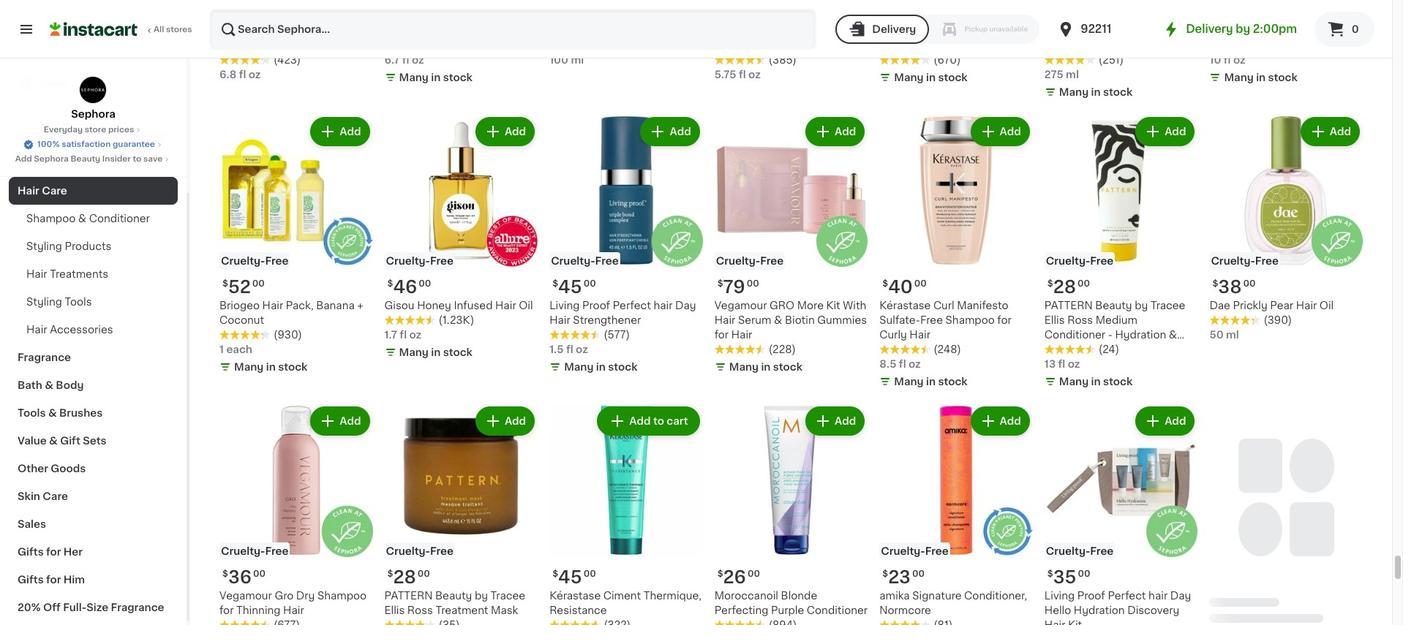 Task type: locate. For each thing, give the bounding box(es) containing it.
shampoo right dry
[[318, 591, 367, 601]]

for inside vegamour gro dry shampoo for thinning hair
[[220, 606, 234, 616]]

0 horizontal spatial vegamour
[[220, 591, 272, 601]]

28 for pattern beauty by tracee ellis ross medium conditioner - hydration & slip for curls & coils
[[1054, 279, 1077, 296]]

serum down gro
[[738, 316, 772, 326]]

vegamour down $ 36 00
[[220, 591, 272, 601]]

00 right 40
[[915, 280, 927, 288]]

0 vertical spatial tracee
[[1151, 301, 1186, 311]]

repair inside amika the kure multi-task repair treatment
[[385, 25, 418, 36]]

fl for 5.75
[[739, 69, 746, 79]]

$ 45 00 up resistance
[[553, 569, 596, 586]]

hair inside living proof perfect hair day hair strengthener
[[550, 315, 571, 326]]

0 vertical spatial serum
[[601, 25, 635, 36]]

1 vertical spatial sephora
[[34, 155, 69, 163]]

pattern beauty by tracee ellis ross  treatment mask
[[385, 591, 525, 616]]

living up "1.5 fl oz" in the bottom of the page
[[550, 301, 580, 311]]

1 vertical spatial gifts
[[18, 575, 44, 585]]

proof inside living proof perfect hair day hello hydration discovery hair kit
[[1078, 591, 1106, 601]]

0 horizontal spatial by
[[475, 591, 488, 601]]

add sephora beauty insider to save link
[[15, 154, 171, 165]]

1 45 from the top
[[558, 279, 582, 296]]

buy it again
[[41, 49, 103, 59]]

1 horizontal spatial amika
[[880, 591, 910, 601]]

0 vertical spatial ml
[[571, 55, 584, 65]]

briogeo for briogeo superfoods avocado + kiwi mega moisture 3-in-1 leave-in spray
[[715, 11, 755, 21]]

repair
[[385, 25, 418, 36], [1254, 606, 1288, 616]]

00 up resistance
[[584, 570, 596, 579]]

1 vertical spatial ellis
[[385, 606, 405, 616]]

and left bond-
[[1252, 591, 1271, 601]]

0 vertical spatial tools
[[65, 297, 92, 307]]

cruelty- for living proof perfect hair day hello hydration discovery hair kit
[[1046, 546, 1091, 557]]

0 horizontal spatial superfoods
[[758, 11, 818, 21]]

0 horizontal spatial to
[[133, 155, 141, 163]]

rush
[[1112, 11, 1138, 21]]

00 inside the $ 40 00
[[915, 280, 927, 288]]

normcore
[[880, 606, 931, 616]]

free up bumble and bumble bond- building repair styling cream
[[1256, 546, 1279, 557]]

moisture inside briogeo superfoods avocado + kiwi mega moisture 3-in-1 leave-in spray
[[779, 25, 824, 36]]

shampoo inside amika hydro rush intense moisture shampoo with hyaluronic acid
[[1093, 25, 1142, 36]]

0 horizontal spatial oil
[[335, 25, 349, 36]]

treatment up (65) on the top of the page
[[421, 25, 473, 36]]

mask
[[491, 606, 518, 616]]

0 vertical spatial repair
[[385, 25, 418, 36]]

amika
[[385, 11, 415, 21], [1045, 11, 1075, 21], [880, 591, 910, 601]]

1 moisture from the left
[[779, 25, 824, 36]]

1 vertical spatial styling
[[26, 297, 62, 307]]

1 vertical spatial ross
[[408, 606, 433, 616]]

ross for medium
[[1068, 316, 1093, 326]]

45 for living
[[558, 279, 582, 296]]

amika inside amika signature conditioner, normcore
[[880, 591, 910, 601]]

volumizing
[[1210, 25, 1266, 36]]

1 horizontal spatial serum
[[738, 316, 772, 326]]

+ inside 'briogeo hair pack, banana + coconut'
[[357, 301, 364, 311]]

discovery
[[1128, 606, 1180, 616]]

1 vertical spatial repair
[[1254, 606, 1288, 616]]

sets
[[83, 436, 107, 446]]

hair inside 'briogeo hair pack, banana + coconut'
[[262, 301, 283, 311]]

recovery
[[550, 25, 599, 36]]

fl for 8.5
[[899, 359, 906, 370]]

hair inside living proof perfect hair day hello hydration discovery hair kit
[[1149, 591, 1168, 601]]

0 horizontal spatial repair
[[385, 25, 418, 36]]

+
[[921, 25, 927, 36], [715, 25, 721, 36], [932, 40, 938, 50], [357, 301, 364, 311]]

1 horizontal spatial and
[[1252, 591, 1271, 601]]

tracee inside pattern beauty by tracee ellis ross medium conditioner - hydration & slip for curls & coils
[[1151, 301, 1186, 311]]

0 horizontal spatial kérastase
[[550, 591, 601, 601]]

$ inside the $ 40 00
[[883, 280, 889, 288]]

0 vertical spatial proof
[[582, 301, 610, 311]]

product group containing 52
[[220, 114, 373, 378]]

treatment
[[421, 25, 473, 36], [436, 606, 488, 616]]

hydration inside living proof perfect hair day hello hydration discovery hair kit
[[1074, 606, 1125, 616]]

styling for styling tools
[[26, 297, 62, 307]]

tracee up the mask
[[491, 591, 525, 601]]

moisture up spray
[[779, 25, 824, 36]]

free up $ 35 00
[[1091, 546, 1114, 557]]

& down bath & body
[[48, 408, 57, 419]]

hair treatments
[[26, 269, 108, 280]]

00 for kérastase curl manifesto sulfate-free shampoo for curly hair
[[915, 280, 927, 288]]

conditioner
[[220, 40, 280, 50], [940, 40, 1001, 50], [89, 214, 150, 224], [1045, 330, 1106, 340], [807, 606, 868, 616]]

ml for 100 ml
[[571, 55, 584, 65]]

tracee left dae
[[1151, 301, 1186, 311]]

00 inside $ 46 00
[[419, 280, 431, 288]]

and for building
[[1252, 591, 1271, 601]]

00 inside $ 35 00
[[1078, 570, 1091, 579]]

gifts for her link
[[9, 539, 178, 566]]

treatments
[[50, 269, 108, 280]]

delivery for delivery
[[872, 24, 916, 34]]

cruelty-free up strengthener
[[551, 256, 619, 266]]

-
[[1108, 330, 1113, 340]]

1 down avocado
[[851, 25, 856, 36]]

28 up the pattern beauty by tracee ellis ross  treatment mask
[[393, 569, 416, 586]]

(390)
[[1264, 316, 1292, 326]]

$ inside $ 35 00
[[1048, 570, 1054, 579]]

oz right 1.5
[[576, 345, 588, 355]]

1 horizontal spatial bumble
[[1274, 591, 1313, 601]]

to left cart
[[653, 416, 664, 427]]

$ for vegamour gro dry shampoo for thinning hair
[[222, 570, 228, 579]]

1 horizontal spatial tracee
[[1151, 301, 1186, 311]]

hair care
[[18, 186, 67, 196]]

delivery inside button
[[872, 24, 916, 34]]

ellis inside the pattern beauty by tracee ellis ross  treatment mask
[[385, 606, 405, 616]]

living for 35
[[1045, 591, 1075, 601]]

0 vertical spatial 45
[[558, 279, 582, 296]]

vegamour for 36
[[220, 591, 272, 601]]

0 vertical spatial care
[[42, 186, 67, 196]]

cruelty-free up $ 46 00
[[386, 256, 454, 266]]

curly
[[880, 330, 907, 340]]

in down (577)
[[596, 362, 606, 373]]

briogeo superfoods apple, matcha + kale replenishing shampoo + conditioner duo
[[880, 11, 1025, 50]]

ross inside the pattern beauty by tracee ellis ross  treatment mask
[[408, 606, 433, 616]]

0 horizontal spatial fragrance
[[18, 353, 71, 363]]

proof down $ 35 00
[[1078, 591, 1106, 601]]

0 horizontal spatial sephora
[[34, 155, 69, 163]]

0 vertical spatial kit
[[827, 301, 841, 311]]

styling down hair treatments
[[26, 297, 62, 307]]

pattern beauty by tracee ellis ross medium conditioner - hydration & slip for curls & coils
[[1045, 301, 1186, 355]]

free up signature
[[925, 546, 949, 557]]

add for vegamour gro dry shampoo for thinning hair
[[340, 416, 361, 427]]

cruelty-free for amika signature conditioner, normcore
[[881, 546, 949, 557]]

1 vertical spatial $ 45 00
[[553, 569, 596, 586]]

sephora up store
[[71, 109, 115, 119]]

1 horizontal spatial bumble
[[1210, 591, 1249, 601]]

00 inside $ 79 00
[[747, 280, 759, 288]]

bumble inside bumble and bumble bond- building repair styling cream
[[1210, 591, 1249, 601]]

hair
[[18, 186, 39, 196], [26, 269, 47, 280], [262, 301, 283, 311], [495, 301, 516, 311], [1296, 301, 1317, 311], [550, 315, 571, 326], [715, 316, 736, 326], [26, 325, 47, 335], [910, 330, 931, 340], [732, 330, 753, 340], [283, 606, 304, 616], [1045, 620, 1066, 626]]

proof for 35
[[1078, 591, 1106, 601]]

0 vertical spatial hydration
[[1116, 330, 1167, 340]]

moisture
[[779, 25, 824, 36], [1045, 25, 1090, 36]]

proof inside living proof perfect hair day hair strengthener
[[582, 301, 610, 311]]

tracee
[[1151, 301, 1186, 311], [491, 591, 525, 601]]

23
[[889, 569, 911, 586]]

2 vertical spatial styling
[[1290, 606, 1326, 616]]

perfect inside living proof perfect hair day hair strengthener
[[613, 301, 651, 311]]

1 horizontal spatial briogeo
[[715, 11, 755, 21]]

$ inside $ 79 00
[[718, 280, 723, 288]]

gifts for her
[[18, 547, 83, 558]]

bumble up building
[[1210, 591, 1249, 601]]

0 vertical spatial kérastase
[[880, 301, 931, 311]]

1 vertical spatial treatment
[[436, 606, 488, 616]]

1 horizontal spatial jvn
[[1210, 11, 1231, 21]]

1 superfoods from the left
[[923, 11, 983, 21]]

oz right "1.7"
[[409, 330, 422, 340]]

briogeo inside briogeo superfoods apple, matcha + kale replenishing shampoo + conditioner duo
[[880, 11, 920, 21]]

bumble
[[220, 11, 259, 21], [1210, 591, 1249, 601]]

2 superfoods from the left
[[758, 11, 818, 21]]

275 ml
[[1045, 69, 1079, 79]]

cruelty-
[[221, 256, 265, 266], [551, 256, 595, 266], [386, 256, 430, 266], [716, 256, 760, 266], [1046, 256, 1091, 266], [1211, 256, 1256, 266], [221, 546, 265, 557], [881, 546, 926, 557], [386, 546, 430, 557], [1046, 546, 1091, 557], [1211, 546, 1256, 557]]

1 horizontal spatial to
[[653, 416, 664, 427]]

vegamour inside vegamour gro dry shampoo for thinning hair
[[220, 591, 272, 601]]

free for living proof perfect hair day hello hydration discovery hair kit
[[1091, 546, 1114, 557]]

1 horizontal spatial moisture
[[1045, 25, 1090, 36]]

hair for 35
[[1149, 591, 1168, 601]]

$ for kérastase curl manifesto sulfate-free shampoo for curly hair
[[883, 280, 889, 288]]

many down the 8.5 fl oz
[[894, 377, 924, 387]]

00 for vegamour gro dry shampoo for thinning hair
[[253, 570, 266, 579]]

45 up resistance
[[558, 569, 582, 586]]

sephora inside add sephora beauty insider to save link
[[34, 155, 69, 163]]

2 gifts from the top
[[18, 575, 44, 585]]

2 $ 45 00 from the top
[[553, 569, 596, 586]]

instant
[[627, 11, 663, 21]]

1 $ 45 00 from the top
[[553, 279, 596, 296]]

0 vertical spatial bumble
[[220, 11, 259, 21]]

0 vertical spatial treatment
[[421, 25, 473, 36]]

tools down the treatments
[[65, 297, 92, 307]]

gisou
[[385, 301, 415, 311]]

curls
[[1083, 345, 1110, 355]]

0 vertical spatial $ 45 00
[[553, 279, 596, 296]]

cruelty- for living proof perfect hair day hair strengthener
[[551, 256, 595, 266]]

1 vertical spatial bumble
[[1210, 591, 1249, 601]]

2 horizontal spatial briogeo
[[880, 11, 920, 21]]

product group containing 38
[[1210, 114, 1363, 343]]

1 vertical spatial kit
[[1068, 620, 1082, 626]]

2 moisture from the left
[[1045, 25, 1090, 36]]

tracee inside the pattern beauty by tracee ellis ross  treatment mask
[[491, 591, 525, 601]]

living for 45
[[550, 301, 580, 311]]

1 vertical spatial hydration
[[1074, 606, 1125, 616]]

by inside pattern beauty by tracee ellis ross medium conditioner - hydration & slip for curls & coils
[[1135, 301, 1148, 311]]

jvn for jvn complete instant recovery serum
[[550, 11, 571, 21]]

bumble and bumble bb. hairdresser's invisible oil conditioner
[[220, 11, 349, 50]]

perfecting
[[715, 606, 769, 616]]

fl
[[402, 55, 409, 65], [1224, 55, 1231, 65], [239, 69, 246, 79], [739, 69, 746, 79], [400, 330, 407, 340], [566, 345, 573, 355], [899, 359, 906, 370], [1059, 359, 1066, 370]]

0 horizontal spatial serum
[[601, 25, 635, 36]]

& left gift
[[49, 436, 58, 446]]

curl
[[934, 301, 955, 311]]

$ for dae prickly pear hair oil
[[1213, 280, 1219, 288]]

& down '-'
[[1113, 345, 1121, 355]]

treatment inside the pattern beauty by tracee ellis ross  treatment mask
[[436, 606, 488, 616]]

gift
[[60, 436, 80, 446]]

0 horizontal spatial amika
[[385, 11, 415, 21]]

briogeo inside briogeo superfoods avocado + kiwi mega moisture 3-in-1 leave-in spray
[[715, 11, 755, 21]]

free for pattern beauty by tracee ellis ross medium conditioner - hydration & slip for curls & coils
[[1091, 256, 1114, 266]]

00 for kérastase ciment thermique, resistance
[[584, 570, 596, 579]]

0 vertical spatial $ 28 00
[[1048, 279, 1090, 296]]

kit down hello
[[1068, 620, 1082, 626]]

beauty inside the pattern beauty by tracee ellis ross  treatment mask
[[435, 591, 472, 601]]

1 vertical spatial living
[[1045, 591, 1075, 601]]

jvn for jvn embody daily volumizing shampoo
[[1210, 11, 1231, 21]]

+ left kale
[[921, 25, 927, 36]]

sales
[[18, 520, 46, 530]]

conditioner inside bumble and bumble bb. hairdresser's invisible oil conditioner
[[220, 40, 280, 50]]

(423)
[[274, 55, 301, 65]]

for left thinning
[[220, 606, 234, 616]]

bumble up hairdresser's
[[220, 11, 259, 21]]

1 vertical spatial ml
[[1066, 69, 1079, 79]]

hair accessories link
[[9, 316, 178, 344]]

00 right 52
[[252, 280, 265, 288]]

00 inside $ 52 00
[[252, 280, 265, 288]]

beauty inside pattern beauty by tracee ellis ross medium conditioner - hydration & slip for curls & coils
[[1096, 301, 1133, 311]]

1 horizontal spatial pattern
[[1045, 301, 1093, 311]]

ellis inside pattern beauty by tracee ellis ross medium conditioner - hydration & slip for curls & coils
[[1045, 316, 1065, 326]]

living inside living proof perfect hair day hello hydration discovery hair kit
[[1045, 591, 1075, 601]]

0 horizontal spatial moisture
[[779, 25, 824, 36]]

living up hello
[[1045, 591, 1075, 601]]

free inside the kérastase curl manifesto sulfate-free shampoo for curly hair
[[921, 315, 943, 326]]

serum inside the vegamour gro more kit with hair serum & biotin gummies for hair
[[738, 316, 772, 326]]

add button for living proof perfect hair day hair strengthener
[[642, 118, 699, 145]]

fl right the '6.8'
[[239, 69, 246, 79]]

1 horizontal spatial perfect
[[1108, 591, 1146, 601]]

1 vertical spatial to
[[653, 416, 664, 427]]

repair inside bumble and bumble bond- building repair styling cream
[[1254, 606, 1288, 616]]

$ 52 00
[[222, 279, 265, 296]]

0 horizontal spatial bumble
[[220, 11, 259, 21]]

00 up the pattern beauty by tracee ellis ross  treatment mask
[[418, 570, 430, 579]]

purple
[[771, 606, 804, 616]]

repair for and
[[1254, 606, 1288, 616]]

oz right the '6.8'
[[249, 69, 261, 79]]

1 vertical spatial bumble
[[1274, 591, 1313, 601]]

shampoo inside vegamour gro dry shampoo for thinning hair
[[318, 591, 367, 601]]

for inside the vegamour gro more kit with hair serum & biotin gummies for hair
[[715, 330, 729, 340]]

$ for living proof perfect hair day hello hydration discovery hair kit
[[1048, 570, 1054, 579]]

shampoo inside the kérastase curl manifesto sulfate-free shampoo for curly hair
[[946, 315, 995, 326]]

skin care
[[18, 492, 68, 502]]

free for vegamour gro dry shampoo for thinning hair
[[265, 546, 289, 557]]

gifts
[[18, 547, 44, 558], [18, 575, 44, 585]]

many in stock down curls at right bottom
[[1060, 377, 1133, 387]]

1 vertical spatial 1
[[220, 345, 224, 355]]

briogeo for briogeo superfoods apple, matcha + kale replenishing shampoo + conditioner duo
[[880, 11, 920, 21]]

$ for pattern beauty by tracee ellis ross  treatment mask
[[388, 570, 393, 579]]

1 horizontal spatial by
[[1135, 301, 1148, 311]]

invisible
[[290, 25, 332, 36]]

1 vertical spatial serum
[[738, 316, 772, 326]]

stock down (228)
[[773, 362, 803, 373]]

care inside hair care link
[[42, 186, 67, 196]]

repair right building
[[1254, 606, 1288, 616]]

oz right 10
[[1234, 55, 1246, 65]]

fl right 10
[[1224, 55, 1231, 65]]

cruelty-free up medium
[[1046, 256, 1114, 266]]

hair down hello
[[1045, 620, 1066, 626]]

serum up (554)
[[601, 25, 635, 36]]

hair inside living proof perfect hair day hello hydration discovery hair kit
[[1045, 620, 1066, 626]]

moisture up hyaluronic
[[1045, 25, 1090, 36]]

oz for 5.75 fl oz
[[749, 69, 761, 79]]

add for amika signature conditioner, normcore
[[1000, 416, 1021, 427]]

pattern inside pattern beauty by tracee ellis ross medium conditioner - hydration & slip for curls & coils
[[1045, 301, 1093, 311]]

1 vertical spatial pattern
[[385, 591, 433, 601]]

20% off full-size fragrance link
[[9, 594, 178, 622]]

oz for 1.7 fl oz
[[409, 330, 422, 340]]

0 vertical spatial gifts
[[18, 547, 44, 558]]

2 jvn from the left
[[1210, 11, 1231, 21]]

conditioner up styling products link
[[89, 214, 150, 224]]

cruelty-free for living proof perfect hair day hello hydration discovery hair kit
[[1046, 546, 1114, 557]]

dae prickly pear hair oil
[[1210, 301, 1334, 311]]

hair up 1.5
[[550, 315, 571, 326]]

$ inside $ 38 00
[[1213, 280, 1219, 288]]

$ inside $ 52 00
[[222, 280, 228, 288]]

2 horizontal spatial amika
[[1045, 11, 1075, 21]]

6.7
[[385, 55, 400, 65]]

$ for kérastase ciment thermique, resistance
[[553, 570, 558, 579]]

add button for pattern beauty by tracee ellis ross medium conditioner - hydration & slip for curls & coils
[[1137, 118, 1194, 145]]

1 horizontal spatial kit
[[1068, 620, 1082, 626]]

(228)
[[769, 345, 796, 355]]

bumble inside bumble and bumble bb. hairdresser's invisible oil conditioner
[[220, 11, 259, 21]]

kit inside living proof perfect hair day hello hydration discovery hair kit
[[1068, 620, 1082, 626]]

shampoo up acid
[[1093, 25, 1142, 36]]

acid
[[1103, 40, 1126, 50]]

amika inside amika hydro rush intense moisture shampoo with hyaluronic acid
[[1045, 11, 1075, 21]]

hydration inside pattern beauty by tracee ellis ross medium conditioner - hydration & slip for curls & coils
[[1116, 330, 1167, 340]]

0 horizontal spatial day
[[675, 301, 696, 311]]

cruelty-free up $ 38 00
[[1211, 256, 1279, 266]]

1 horizontal spatial fragrance
[[111, 603, 164, 613]]

free up $ 46 00
[[430, 256, 454, 266]]

bumble for bumble and bumble bond- building repair styling cream
[[1210, 591, 1249, 601]]

in down (670)
[[926, 72, 936, 82]]

shampoo down manifesto
[[946, 315, 995, 326]]

oil down bb.
[[335, 25, 349, 36]]

2 45 from the top
[[558, 569, 582, 586]]

0 horizontal spatial pattern
[[385, 591, 433, 601]]

dae
[[1210, 301, 1231, 311]]

stock down (1.23k)
[[443, 348, 473, 358]]

briogeo inside 'briogeo hair pack, banana + coconut'
[[220, 301, 260, 311]]

hair left pack,
[[262, 301, 283, 311]]

cruelty-free for briogeo hair pack, banana + coconut
[[221, 256, 289, 266]]

(930)
[[274, 330, 302, 340]]

add button
[[312, 118, 369, 145], [477, 118, 534, 145], [642, 118, 699, 145], [807, 118, 864, 145], [972, 118, 1029, 145], [1137, 118, 1194, 145], [1302, 118, 1359, 145], [312, 408, 369, 435], [477, 408, 534, 435], [807, 408, 864, 435], [972, 408, 1029, 435], [1137, 408, 1194, 435]]

0 vertical spatial hair
[[654, 301, 673, 311]]

00
[[252, 280, 265, 288], [584, 280, 596, 288], [915, 280, 927, 288], [419, 280, 431, 288], [747, 280, 759, 288], [1078, 280, 1090, 288], [1244, 280, 1256, 288], [253, 570, 266, 579], [584, 570, 596, 579], [912, 570, 925, 579], [418, 570, 430, 579], [748, 570, 760, 579], [1078, 570, 1091, 579]]

treatment inside amika the kure multi-task repair treatment
[[421, 25, 473, 36]]

free for gisou honey infused hair oil
[[430, 256, 454, 266]]

add for gisou honey infused hair oil
[[505, 126, 526, 137]]

and inside bumble and bumble bond- building repair styling cream
[[1252, 591, 1271, 601]]

0 horizontal spatial tools
[[18, 408, 46, 419]]

28 for pattern beauty by tracee ellis ross  treatment mask
[[393, 569, 416, 586]]

+ inside briogeo superfoods avocado + kiwi mega moisture 3-in-1 leave-in spray
[[715, 25, 721, 36]]

45
[[558, 279, 582, 296], [558, 569, 582, 586]]

45 for kérastase
[[558, 569, 582, 586]]

1 vertical spatial proof
[[1078, 591, 1106, 601]]

fl for 13
[[1059, 359, 1066, 370]]

cruelty-free for vegamour gro dry shampoo for thinning hair
[[221, 546, 289, 557]]

& inside "link"
[[45, 381, 53, 391]]

amika inside amika the kure multi-task repair treatment
[[385, 11, 415, 21]]

ready
[[92, 130, 126, 141]]

0 horizontal spatial perfect
[[613, 301, 651, 311]]

embody
[[1234, 11, 1277, 21]]

cruelty- for briogeo hair pack, banana + coconut
[[221, 256, 265, 266]]

kérastase for 45
[[550, 591, 601, 601]]

to down guarantee
[[133, 155, 141, 163]]

prices
[[108, 126, 134, 134]]

00 inside $ 26 00
[[748, 570, 760, 579]]

20%
[[18, 603, 41, 613]]

cruelty-free for vegamour gro more kit with hair serum & biotin gummies for hair
[[716, 256, 784, 266]]

0 horizontal spatial hair
[[654, 301, 673, 311]]

1 horizontal spatial proof
[[1078, 591, 1106, 601]]

pattern for pattern beauty by tracee ellis ross medium conditioner - hydration & slip for curls & coils
[[1045, 301, 1093, 311]]

free up gro
[[760, 256, 784, 266]]

day inside living proof perfect hair day hello hydration discovery hair kit
[[1171, 591, 1192, 601]]

bumble inside bumble and bumble bond- building repair styling cream
[[1274, 591, 1313, 601]]

$ inside $ 46 00
[[388, 280, 393, 288]]

1 horizontal spatial $ 28 00
[[1048, 279, 1090, 296]]

hydration up coils
[[1116, 330, 1167, 340]]

0 vertical spatial living
[[550, 301, 580, 311]]

0 horizontal spatial kit
[[827, 301, 841, 311]]

0 vertical spatial pattern
[[1045, 301, 1093, 311]]

product group containing 40
[[880, 114, 1033, 392]]

1 vertical spatial tracee
[[491, 591, 525, 601]]

gro
[[275, 591, 294, 601]]

$ inside $ 26 00
[[718, 570, 723, 579]]

everyday store prices
[[44, 126, 134, 134]]

add for dae prickly pear hair oil
[[1330, 126, 1352, 137]]

cruelty-free for pattern beauty by tracee ellis ross  treatment mask
[[386, 546, 454, 557]]

perfect up strengthener
[[613, 301, 651, 311]]

kérastase inside kérastase ciment thermique, resistance
[[550, 591, 601, 601]]

superfoods
[[923, 11, 983, 21], [758, 11, 818, 21]]

vegamour gro more kit with hair serum & biotin gummies for hair
[[715, 301, 867, 340]]

00 up pattern beauty by tracee ellis ross medium conditioner - hydration & slip for curls & coils
[[1078, 280, 1090, 288]]

add button for pattern beauty by tracee ellis ross  treatment mask
[[477, 408, 534, 435]]

holiday party ready beauty link
[[9, 121, 178, 149]]

jvn inside jvn complete instant recovery serum
[[550, 11, 571, 21]]

him
[[64, 575, 85, 585]]

(1.23k)
[[439, 316, 474, 326]]

serum inside jvn complete instant recovery serum
[[601, 25, 635, 36]]

0 vertical spatial ross
[[1068, 316, 1093, 326]]

cruelty-free up $ 52 00
[[221, 256, 289, 266]]

0 horizontal spatial ml
[[571, 55, 584, 65]]

0 vertical spatial styling
[[26, 241, 62, 252]]

manifesto
[[957, 301, 1009, 311]]

and
[[262, 11, 281, 21], [1252, 591, 1271, 601]]

0 vertical spatial by
[[1236, 23, 1251, 34]]

1 vertical spatial day
[[1171, 591, 1192, 601]]

cruelty-free for living proof perfect hair day hair strengthener
[[551, 256, 619, 266]]

hair down sulfate-
[[910, 330, 931, 340]]

100% satisfaction guarantee
[[37, 141, 155, 149]]

many in stock
[[894, 72, 968, 82], [399, 72, 473, 82], [1225, 72, 1298, 82], [1060, 87, 1133, 97], [399, 348, 473, 358], [234, 362, 308, 373], [564, 362, 638, 373], [729, 362, 803, 373], [894, 377, 968, 387], [1060, 377, 1133, 387]]

$ 45 00 for kérastase
[[553, 569, 596, 586]]

by inside delivery by 2:00pm link
[[1236, 23, 1251, 34]]

day inside living proof perfect hair day hair strengthener
[[675, 301, 696, 311]]

2 horizontal spatial ml
[[1227, 330, 1239, 340]]

00 right 23
[[912, 570, 925, 579]]

0 horizontal spatial 1
[[220, 345, 224, 355]]

moisture inside amika hydro rush intense moisture shampoo with hyaluronic acid
[[1045, 25, 1090, 36]]

0 horizontal spatial tracee
[[491, 591, 525, 601]]

oz for 10 fl oz
[[1234, 55, 1246, 65]]

care inside skin care link
[[43, 492, 68, 502]]

kérastase inside the kérastase curl manifesto sulfate-free shampoo for curly hair
[[880, 301, 931, 311]]

1 horizontal spatial superfoods
[[923, 11, 983, 21]]

building
[[1210, 606, 1252, 616]]

for inside the kérastase curl manifesto sulfate-free shampoo for curly hair
[[998, 315, 1012, 326]]

amika for amika the kure multi-task repair treatment
[[385, 11, 415, 21]]

free for dae prickly pear hair oil
[[1256, 256, 1279, 266]]

many down each
[[234, 362, 264, 373]]

$ inside $ 23 00
[[883, 570, 889, 579]]

vegamour inside the vegamour gro more kit with hair serum & biotin gummies for hair
[[715, 301, 767, 311]]

add button for kérastase curl manifesto sulfate-free shampoo for curly hair
[[972, 118, 1029, 145]]

1 horizontal spatial oil
[[519, 301, 533, 311]]

6.8
[[220, 69, 237, 79]]

0 vertical spatial ellis
[[1045, 316, 1065, 326]]

leave-
[[715, 40, 750, 50]]

oz right 5.75
[[749, 69, 761, 79]]

00 inside $ 38 00
[[1244, 280, 1256, 288]]

& down gro
[[774, 316, 783, 326]]

free for pattern beauty by tracee ellis ross  treatment mask
[[430, 546, 454, 557]]

product group
[[220, 114, 373, 378], [385, 114, 538, 363], [550, 114, 703, 378], [715, 114, 868, 378], [880, 114, 1033, 392], [1045, 114, 1198, 392], [1210, 114, 1363, 343], [220, 404, 373, 626], [385, 404, 538, 626], [550, 404, 703, 626], [715, 404, 868, 626], [880, 404, 1033, 626], [1045, 404, 1198, 626]]

hello
[[1045, 606, 1072, 616]]

kérastase up sulfate-
[[880, 301, 931, 311]]

1 horizontal spatial day
[[1171, 591, 1192, 601]]

pattern
[[1045, 301, 1093, 311], [385, 591, 433, 601]]

amika for amika hydro rush intense moisture shampoo with hyaluronic acid
[[1045, 11, 1075, 21]]

and inside bumble and bumble bb. hairdresser's invisible oil conditioner
[[262, 11, 281, 21]]

pattern inside the pattern beauty by tracee ellis ross  treatment mask
[[385, 591, 433, 601]]

& up "products"
[[78, 214, 86, 224]]

hair treatments link
[[9, 261, 178, 288]]

treatment left the mask
[[436, 606, 488, 616]]

full-
[[63, 603, 86, 613]]

add for pattern beauty by tracee ellis ross  treatment mask
[[505, 416, 526, 427]]

fl right 6.7 at top left
[[402, 55, 409, 65]]

fl right 1.5
[[566, 345, 573, 355]]

0 vertical spatial perfect
[[613, 301, 651, 311]]

1 horizontal spatial hair
[[1149, 591, 1168, 601]]

$ inside $ 36 00
[[222, 570, 228, 579]]

free up living proof perfect hair day hair strengthener at the left of page
[[595, 256, 619, 266]]

None search field
[[209, 9, 817, 50]]

superfoods inside briogeo superfoods apple, matcha + kale replenishing shampoo + conditioner duo
[[923, 11, 983, 21]]

1 vertical spatial care
[[43, 492, 68, 502]]

50
[[1210, 330, 1224, 340]]

sephora down 100%
[[34, 155, 69, 163]]

1 jvn from the left
[[550, 11, 571, 21]]

by inside the pattern beauty by tracee ellis ross  treatment mask
[[475, 591, 488, 601]]

2 horizontal spatial by
[[1236, 23, 1251, 34]]

ross inside pattern beauty by tracee ellis ross medium conditioner - hydration & slip for curls & coils
[[1068, 316, 1093, 326]]

1 horizontal spatial ml
[[1066, 69, 1079, 79]]

0 vertical spatial bumble
[[284, 11, 323, 21]]

1 gifts from the top
[[18, 547, 44, 558]]

$ 45 00
[[553, 279, 596, 296], [553, 569, 596, 586]]

1 vertical spatial fragrance
[[111, 603, 164, 613]]

vegamour down $ 79 00
[[715, 301, 767, 311]]

40
[[889, 279, 913, 296]]

pear
[[1271, 301, 1294, 311]]

00 inside $ 23 00
[[912, 570, 925, 579]]

hair inside the kérastase curl manifesto sulfate-free shampoo for curly hair
[[910, 330, 931, 340]]

00 up strengthener
[[584, 280, 596, 288]]

conditioner,
[[965, 591, 1028, 601]]

all stores
[[154, 26, 192, 34]]

00 inside $ 36 00
[[253, 570, 266, 579]]

hair inside living proof perfect hair day hair strengthener
[[654, 301, 673, 311]]

living inside living proof perfect hair day hair strengthener
[[550, 301, 580, 311]]

and up hairdresser's
[[262, 11, 281, 21]]

1 horizontal spatial tools
[[65, 297, 92, 307]]

00 for amika signature conditioner, normcore
[[912, 570, 925, 579]]

fragrance right size
[[111, 603, 164, 613]]

oil right pear at the top right of page
[[1320, 301, 1334, 311]]

00 right 46
[[419, 280, 431, 288]]

for left him
[[46, 575, 61, 585]]

bumble inside bumble and bumble bb. hairdresser's invisible oil conditioner
[[284, 11, 323, 21]]

perfect inside living proof perfect hair day hello hydration discovery hair kit
[[1108, 591, 1146, 601]]

hydration right hello
[[1074, 606, 1125, 616]]



Task type: describe. For each thing, give the bounding box(es) containing it.
with
[[1145, 25, 1166, 36]]

cream
[[1329, 606, 1363, 616]]

(251)
[[1099, 55, 1124, 65]]

many in stock down (577)
[[564, 362, 638, 373]]

0 vertical spatial to
[[133, 155, 141, 163]]

buy it again link
[[9, 40, 178, 69]]

save
[[143, 155, 163, 163]]

many down the vegamour gro more kit with hair serum & biotin gummies for hair at the right
[[729, 362, 759, 373]]

dry
[[296, 591, 315, 601]]

$ for moroccanoil blonde perfecting purple conditioner
[[718, 570, 723, 579]]

in down 2:00pm
[[1257, 72, 1266, 82]]

tools & brushes
[[18, 408, 103, 419]]

bath
[[18, 381, 42, 391]]

care for skin care
[[43, 492, 68, 502]]

proof for 45
[[582, 301, 610, 311]]

satisfaction
[[62, 141, 111, 149]]

100% satisfaction guarantee button
[[23, 136, 164, 151]]

in down (228)
[[761, 362, 771, 373]]

perfect for 45
[[613, 301, 651, 311]]

35
[[1054, 569, 1077, 586]]

ciment
[[604, 591, 641, 601]]

many down the 275 ml
[[1060, 87, 1089, 97]]

add for pattern beauty by tracee ellis ross medium conditioner - hydration & slip for curls & coils
[[1165, 126, 1187, 137]]

1 vertical spatial tools
[[18, 408, 46, 419]]

(65)
[[439, 40, 460, 50]]

many in stock down (228)
[[729, 362, 803, 373]]

biotin
[[785, 316, 815, 326]]

$ for vegamour gro more kit with hair serum & biotin gummies for hair
[[718, 280, 723, 288]]

intense
[[1141, 11, 1179, 21]]

hair down the 79
[[715, 316, 736, 326]]

00 for pattern beauty by tracee ellis ross  treatment mask
[[418, 570, 430, 579]]

products
[[65, 241, 111, 252]]

again
[[74, 49, 103, 59]]

for inside pattern beauty by tracee ellis ross medium conditioner - hydration & slip for curls & coils
[[1066, 345, 1081, 355]]

bumble for repair
[[1274, 591, 1313, 601]]

Search field
[[211, 10, 815, 48]]

in down (251)
[[1092, 87, 1101, 97]]

value & gift sets
[[18, 436, 107, 446]]

50 ml
[[1210, 330, 1239, 340]]

in down (930)
[[266, 362, 276, 373]]

00 for moroccanoil blonde perfecting purple conditioner
[[748, 570, 760, 579]]

add for kérastase curl manifesto sulfate-free shampoo for curly hair
[[1000, 126, 1021, 137]]

product group containing 26
[[715, 404, 868, 626]]

cruelty- for pattern beauty by tracee ellis ross medium conditioner - hydration & slip for curls & coils
[[1046, 256, 1091, 266]]

briogeo for briogeo hair pack, banana + coconut
[[220, 301, 260, 311]]

in down curls at right bottom
[[1092, 377, 1101, 387]]

gisou honey infused hair oil
[[385, 301, 533, 311]]

shampoo inside jvn embody daily volumizing shampoo
[[1269, 25, 1318, 36]]

by for pattern beauty by tracee ellis ross medium conditioner - hydration & slip for curls & coils
[[1135, 301, 1148, 311]]

cruelty- for gisou honey infused hair oil
[[386, 256, 430, 266]]

bumble for invisible
[[284, 11, 323, 21]]

in inside briogeo superfoods avocado + kiwi mega moisture 3-in-1 leave-in spray
[[750, 40, 759, 50]]

hair down styling tools
[[26, 325, 47, 335]]

hair down $ 79 00
[[732, 330, 753, 340]]

cruelty- for vegamour gro more kit with hair serum & biotin gummies for hair
[[716, 256, 760, 266]]

gifts for him
[[18, 575, 85, 585]]

thermique,
[[644, 591, 702, 601]]

(248)
[[934, 345, 962, 355]]

pattern for pattern beauty by tracee ellis ross  treatment mask
[[385, 591, 433, 601]]

delivery for delivery by 2:00pm
[[1186, 23, 1233, 34]]

makeup link
[[9, 149, 178, 177]]

(24)
[[1099, 345, 1120, 355]]

ellis for pattern beauty by tracee ellis ross medium conditioner - hydration & slip for curls & coils
[[1045, 316, 1065, 326]]

many in stock down (670)
[[894, 72, 968, 82]]

00 for briogeo hair pack, banana + coconut
[[252, 280, 265, 288]]

many in stock down the 8.5 fl oz
[[894, 377, 968, 387]]

ml for 50 ml
[[1227, 330, 1239, 340]]

many down 13 fl oz
[[1060, 377, 1089, 387]]

amika for amika signature conditioner, normcore
[[880, 591, 910, 601]]

oz for 13 fl oz
[[1068, 359, 1080, 370]]

the
[[417, 11, 437, 21]]

(670)
[[934, 55, 961, 65]]

$ for amika signature conditioner, normcore
[[883, 570, 889, 579]]

92211
[[1081, 23, 1112, 34]]

product group containing 23
[[880, 404, 1033, 626]]

coconut
[[220, 315, 264, 326]]

amika signature conditioner, normcore
[[880, 591, 1028, 616]]

ml for 275 ml
[[1066, 69, 1079, 79]]

kit inside the vegamour gro more kit with hair serum & biotin gummies for hair
[[827, 301, 841, 311]]

cruelty- for vegamour gro dry shampoo for thinning hair
[[221, 546, 265, 557]]

stock down (930)
[[278, 362, 308, 373]]

1 inside briogeo superfoods avocado + kiwi mega moisture 3-in-1 leave-in spray
[[851, 25, 856, 36]]

$ 26 00
[[718, 569, 760, 586]]

add button for dae prickly pear hair oil
[[1302, 118, 1359, 145]]

delivery by 2:00pm link
[[1163, 20, 1297, 38]]

resistance
[[550, 606, 607, 616]]

perfect for 35
[[1108, 591, 1146, 601]]

body
[[56, 381, 84, 391]]

1 horizontal spatial sephora
[[71, 109, 115, 119]]

ross for treatment
[[408, 606, 433, 616]]

instacart logo image
[[50, 20, 138, 38]]

$ for briogeo hair pack, banana + coconut
[[222, 280, 228, 288]]

bumble and bumble bond- building repair styling cream
[[1210, 591, 1363, 616]]

skin care link
[[9, 483, 178, 511]]

to inside button
[[653, 416, 664, 427]]

cruelty- for dae prickly pear hair oil
[[1211, 256, 1256, 266]]

makeup
[[18, 158, 60, 168]]

hair inside vegamour gro dry shampoo for thinning hair
[[283, 606, 304, 616]]

oil for 38
[[1320, 301, 1334, 311]]

add for living proof perfect hair day hair strengthener
[[670, 126, 691, 137]]

guarantee
[[113, 141, 155, 149]]

hair for 45
[[654, 301, 673, 311]]

1.7 fl oz
[[385, 330, 422, 340]]

100%
[[37, 141, 60, 149]]

6.7 fl oz
[[385, 55, 424, 65]]

stock down (24)
[[1104, 377, 1133, 387]]

100
[[550, 55, 569, 65]]

many down 6.7 fl oz
[[399, 72, 429, 82]]

tracee for pattern beauty by tracee ellis ross  treatment mask
[[491, 591, 525, 601]]

46
[[393, 279, 417, 296]]

styling tools link
[[9, 288, 178, 316]]

bath & body
[[18, 381, 84, 391]]

hair right infused
[[495, 301, 516, 311]]

day for 35
[[1171, 591, 1192, 601]]

fragrance inside "link"
[[111, 603, 164, 613]]

goods
[[51, 464, 86, 474]]

1.7
[[385, 330, 397, 340]]

kure
[[439, 11, 463, 21]]

stock down (248)
[[938, 377, 968, 387]]

service type group
[[836, 15, 1040, 44]]

oz for 8.5 fl oz
[[909, 359, 921, 370]]

shampoo & conditioner link
[[9, 205, 178, 233]]

vegamour for 79
[[715, 301, 767, 311]]

shampoo & conditioner
[[26, 214, 150, 224]]

$ 28 00 for pattern beauty by tracee ellis ross  treatment mask
[[388, 569, 430, 586]]

product group containing 36
[[220, 404, 373, 626]]

stock down (670)
[[938, 72, 968, 82]]

product group containing 79
[[715, 114, 868, 378]]

92211 button
[[1058, 9, 1145, 50]]

many in stock down the 10 fl oz
[[1225, 72, 1298, 82]]

treatment for beauty
[[436, 606, 488, 616]]

shampoo inside briogeo superfoods apple, matcha + kale replenishing shampoo + conditioner duo
[[880, 40, 929, 50]]

$ 23 00
[[883, 569, 925, 586]]

buy
[[41, 49, 62, 59]]

8.5
[[880, 359, 897, 370]]

hair down the makeup
[[18, 186, 39, 196]]

bath & body link
[[9, 372, 178, 400]]

size
[[86, 603, 108, 613]]

oz for 6.8 fl oz
[[249, 69, 261, 79]]

care for hair care
[[42, 186, 67, 196]]

in-
[[838, 25, 851, 36]]

cruelty- for amika signature conditioner, normcore
[[881, 546, 926, 557]]

gifts for gifts for him
[[18, 575, 44, 585]]

& left 50 on the bottom right
[[1169, 330, 1178, 340]]

oil inside bumble and bumble bb. hairdresser's invisible oil conditioner
[[335, 25, 349, 36]]

kérastase ciment thermique, resistance
[[550, 591, 702, 616]]

sephora logo image
[[79, 76, 107, 104]]

styling inside bumble and bumble bond- building repair styling cream
[[1290, 606, 1326, 616]]

brushes
[[59, 408, 103, 419]]

free for briogeo hair pack, banana + coconut
[[265, 256, 289, 266]]

5.75
[[715, 69, 737, 79]]

add button for vegamour gro dry shampoo for thinning hair
[[312, 408, 369, 435]]

00 for gisou honey infused hair oil
[[419, 280, 431, 288]]

fl for 6.8
[[239, 69, 246, 79]]

everyday store prices link
[[44, 124, 143, 136]]

tracee for pattern beauty by tracee ellis ross medium conditioner - hydration & slip for curls & coils
[[1151, 301, 1186, 311]]

treatment for the
[[421, 25, 473, 36]]

free for vegamour gro more kit with hair serum & biotin gummies for hair
[[760, 256, 784, 266]]

coils
[[1124, 345, 1149, 355]]

everyday
[[44, 126, 83, 134]]

add for living proof perfect hair day hello hydration discovery hair kit
[[1165, 416, 1187, 427]]

$ 28 00 for pattern beauty by tracee ellis ross medium conditioner - hydration & slip for curls & coils
[[1048, 279, 1090, 296]]

hair up styling tools
[[26, 269, 47, 280]]

many down 1.7 fl oz
[[399, 348, 429, 358]]

store
[[85, 126, 106, 134]]

many in stock down (251)
[[1060, 87, 1133, 97]]

00 for pattern beauty by tracee ellis ross medium conditioner - hydration & slip for curls & coils
[[1078, 280, 1090, 288]]

$ 45 00 for living
[[553, 279, 596, 296]]

stock down (577)
[[608, 362, 638, 373]]

many down the 10 fl oz
[[1225, 72, 1254, 82]]

add button for moroccanoil blonde perfecting purple conditioner
[[807, 408, 864, 435]]

conditioner inside moroccanoil blonde perfecting purple conditioner
[[807, 606, 868, 616]]

oz for 6.7 fl oz
[[412, 55, 424, 65]]

in down (65) on the top of the page
[[431, 72, 441, 82]]

cruelty-free up building
[[1211, 546, 1279, 557]]

add for moroccanoil blonde perfecting purple conditioner
[[835, 416, 856, 427]]

many in stock down each
[[234, 362, 308, 373]]

fragrance link
[[9, 344, 178, 372]]

briogeo hair pack, banana + coconut
[[220, 301, 364, 326]]

& inside the vegamour gro more kit with hair serum & biotin gummies for hair
[[774, 316, 783, 326]]

mega
[[747, 25, 776, 36]]

multi-
[[466, 11, 495, 21]]

cruelty-free for pattern beauty by tracee ellis ross medium conditioner - hydration & slip for curls & coils
[[1046, 256, 1114, 266]]

stock down 2:00pm
[[1269, 72, 1298, 82]]

tools & brushes link
[[9, 400, 178, 427]]

superfoods for moisture
[[758, 11, 818, 21]]

kérastase curl manifesto sulfate-free shampoo for curly hair
[[880, 301, 1012, 340]]

hair right pear at the top right of page
[[1296, 301, 1317, 311]]

$ for living proof perfect hair day hair strengthener
[[553, 280, 558, 288]]

in down (1.23k)
[[431, 348, 441, 358]]

many down "1.5 fl oz" in the bottom of the page
[[564, 362, 594, 373]]

living proof perfect hair day hello hydration discovery hair kit
[[1045, 591, 1192, 626]]

prickly
[[1233, 301, 1268, 311]]

10 fl oz
[[1210, 55, 1246, 65]]

many in stock down (65) on the top of the page
[[399, 72, 473, 82]]

00 for living proof perfect hair day hello hydration discovery hair kit
[[1078, 570, 1091, 579]]

cruelty- for pattern beauty by tracee ellis ross  treatment mask
[[386, 546, 430, 557]]

00 for vegamour gro more kit with hair serum & biotin gummies for hair
[[747, 280, 759, 288]]

00 for living proof perfect hair day hair strengthener
[[584, 280, 596, 288]]

add button for vegamour gro more kit with hair serum & biotin gummies for hair
[[807, 118, 864, 145]]

party
[[61, 130, 89, 141]]

stock down (65) on the top of the page
[[443, 72, 473, 82]]

holiday
[[18, 130, 58, 141]]

shampoo down hair care
[[26, 214, 76, 224]]

hydro
[[1078, 11, 1110, 21]]

0 vertical spatial fragrance
[[18, 353, 71, 363]]

for left "her"
[[46, 547, 61, 558]]

10
[[1210, 55, 1222, 65]]

stock down (251)
[[1104, 87, 1133, 97]]

oz for 1.5 fl oz
[[576, 345, 588, 355]]

add button for amika signature conditioner, normcore
[[972, 408, 1029, 435]]

kérastase for 40
[[880, 301, 931, 311]]

value
[[18, 436, 47, 446]]

in down (248)
[[926, 377, 936, 387]]

many in stock down 1.7 fl oz
[[399, 348, 473, 358]]

+ down kale
[[932, 40, 938, 50]]

conditioner inside pattern beauty by tracee ellis ross medium conditioner - hydration & slip for curls & coils
[[1045, 330, 1106, 340]]

repair for the
[[385, 25, 418, 36]]

many down matcha
[[894, 72, 924, 82]]

00 for dae prickly pear hair oil
[[1244, 280, 1256, 288]]

conditioner inside briogeo superfoods apple, matcha + kale replenishing shampoo + conditioner duo
[[940, 40, 1001, 50]]

by for pattern beauty by tracee ellis ross  treatment mask
[[475, 591, 488, 601]]

lists link
[[9, 69, 178, 98]]

product group containing 35
[[1045, 404, 1198, 626]]

oil for 46
[[519, 301, 533, 311]]

gro
[[770, 301, 795, 311]]

product group containing 46
[[385, 114, 538, 363]]

$ 36 00
[[222, 569, 266, 586]]



Task type: vqa. For each thing, say whether or not it's contained in the screenshot.


